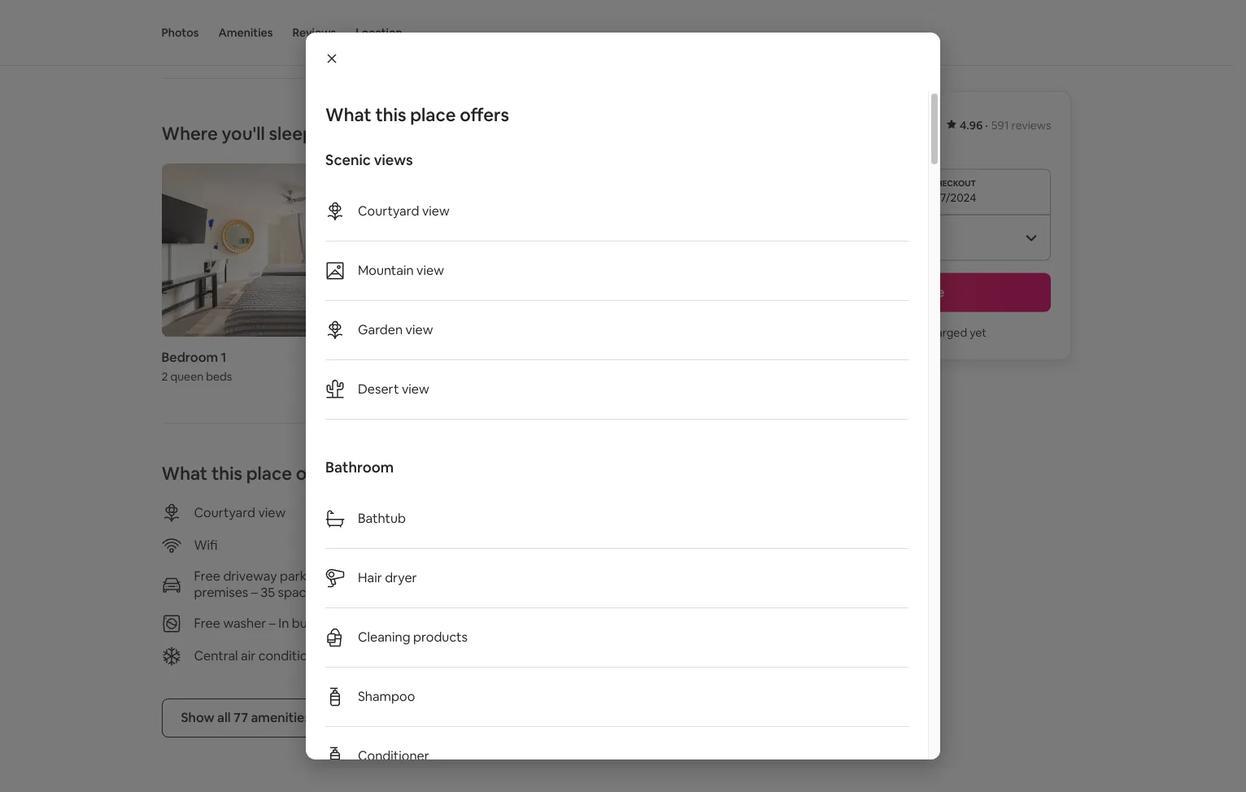 Task type: describe. For each thing, give the bounding box(es) containing it.
show more
[[162, 22, 230, 39]]

more
[[198, 22, 230, 39]]

queen
[[170, 369, 204, 384]]

you won't be charged yet
[[854, 325, 987, 340]]

won't
[[876, 325, 905, 340]]

you'll
[[222, 122, 265, 145]]

2 inside 'button'
[[493, 349, 501, 366]]

show all 77 amenities
[[181, 709, 311, 726]]

cleaning
[[358, 629, 411, 646]]

bedroom 2
[[434, 349, 501, 366]]

offers for view
[[296, 462, 346, 485]]

1/7/2024 button
[[789, 169, 1052, 215]]

conditioning
[[259, 648, 334, 665]]

offers for views
[[460, 103, 510, 126]]

view up driveway
[[258, 504, 286, 521]]

spaces
[[278, 584, 320, 601]]

– inside free driveway parking on premises – 35 spaces
[[251, 584, 258, 601]]

central air conditioning
[[194, 648, 334, 665]]

35
[[261, 584, 275, 601]]

show more button
[[162, 22, 243, 39]]

courtyard view inside the what this place offers dialog
[[358, 203, 450, 220]]

air
[[241, 648, 256, 665]]

hair dryer
[[358, 570, 417, 587]]

what this place offers for view
[[162, 462, 346, 485]]

reserve button
[[789, 273, 1052, 312]]

dryer
[[385, 570, 417, 587]]

0 horizontal spatial courtyard view
[[194, 504, 286, 521]]

you
[[854, 325, 873, 340]]

this for courtyard
[[211, 462, 242, 485]]

garden view
[[358, 321, 433, 338]]

mountain
[[358, 262, 414, 279]]

bedroom for bedroom 2
[[434, 349, 491, 366]]

free for free washer – in building
[[194, 615, 220, 632]]

view up 'mountain view'
[[422, 203, 450, 220]]

dedicated workspace
[[466, 537, 598, 554]]

central
[[194, 648, 238, 665]]

591
[[992, 118, 1009, 133]]

free driveway parking on premises – 35 spaces
[[194, 568, 343, 601]]

in
[[279, 615, 289, 632]]

desert view
[[358, 381, 429, 398]]

shampoo
[[358, 688, 415, 705]]

bedroom 2 button
[[434, 164, 693, 384]]

show for show all 77 amenities
[[181, 709, 215, 726]]

scenic views
[[325, 151, 413, 169]]

view right mountain
[[417, 262, 444, 279]]

bedroom for bedroom 1 2 queen beds
[[162, 349, 218, 366]]

free for free driveway parking on premises – 35 spaces
[[194, 568, 220, 585]]

sleep
[[269, 122, 314, 145]]

view right desert
[[402, 381, 429, 398]]



Task type: vqa. For each thing, say whether or not it's contained in the screenshot.
the Amenities
yes



Task type: locate. For each thing, give the bounding box(es) containing it.
products
[[413, 629, 468, 646]]

2 inside the 'bedroom 1 2 queen beds'
[[162, 369, 168, 384]]

reviews
[[293, 25, 336, 40]]

this up "views"
[[375, 103, 406, 126]]

mountain view
[[358, 262, 444, 279]]

–
[[251, 584, 258, 601], [269, 615, 276, 632]]

hair
[[358, 570, 382, 587]]

1 vertical spatial courtyard
[[194, 504, 255, 521]]

1 horizontal spatial courtyard view
[[358, 203, 450, 220]]

0 vertical spatial free
[[194, 568, 220, 585]]

bedroom inside 'button'
[[434, 349, 491, 366]]

1 vertical spatial what
[[162, 462, 208, 485]]

courtyard view up wifi
[[194, 504, 286, 521]]

1 vertical spatial free
[[194, 615, 220, 632]]

building
[[292, 615, 340, 632]]

this up wifi
[[211, 462, 242, 485]]

what up the scenic
[[325, 103, 372, 126]]

conditioner
[[358, 748, 429, 765]]

bedroom
[[162, 349, 218, 366], [434, 349, 491, 366]]

all
[[217, 709, 231, 726]]

1 horizontal spatial courtyard
[[358, 203, 419, 220]]

0 vertical spatial offers
[[460, 103, 510, 126]]

0 vertical spatial –
[[251, 584, 258, 601]]

1
[[221, 349, 227, 366]]

what up wifi
[[162, 462, 208, 485]]

charged
[[924, 325, 968, 340]]

loft image
[[434, 164, 693, 337], [434, 164, 693, 337]]

1 bedroom from the left
[[162, 349, 218, 366]]

beds
[[206, 369, 232, 384]]

be
[[908, 325, 921, 340]]

1/7/2024
[[931, 190, 977, 205]]

what this place offers inside dialog
[[325, 103, 510, 126]]

free
[[194, 568, 220, 585], [194, 615, 220, 632]]

show for show more
[[162, 22, 195, 39]]

1 horizontal spatial –
[[269, 615, 276, 632]]

bathroom
[[325, 458, 394, 477]]

show
[[162, 22, 195, 39], [181, 709, 215, 726]]

what this place offers for views
[[325, 103, 510, 126]]

this for scenic
[[375, 103, 406, 126]]

cleaning products
[[358, 629, 468, 646]]

0 vertical spatial what
[[325, 103, 372, 126]]

location
[[356, 25, 403, 40]]

amenities
[[251, 709, 311, 726]]

what this place offers dialog
[[306, 33, 941, 793]]

where you'll sleep region
[[155, 118, 972, 390]]

queen room on ground floor image
[[162, 164, 421, 337], [162, 164, 421, 337]]

0 horizontal spatial 2
[[162, 369, 168, 384]]

parking
[[280, 568, 325, 585]]

courtyard up wifi
[[194, 504, 255, 521]]

1 vertical spatial this
[[211, 462, 242, 485]]

0 horizontal spatial what
[[162, 462, 208, 485]]

1 vertical spatial 2
[[162, 369, 168, 384]]

free up central in the bottom of the page
[[194, 615, 220, 632]]

1 vertical spatial place
[[246, 462, 292, 485]]

workspace
[[532, 537, 598, 554]]

1 vertical spatial –
[[269, 615, 276, 632]]

0 vertical spatial 2
[[493, 349, 501, 366]]

show inside show all 77 amenities button
[[181, 709, 215, 726]]

1 vertical spatial offers
[[296, 462, 346, 485]]

1 horizontal spatial offers
[[460, 103, 510, 126]]

reviews button
[[293, 0, 336, 65]]

2 bedroom from the left
[[434, 349, 491, 366]]

free inside free driveway parking on premises – 35 spaces
[[194, 568, 220, 585]]

on
[[328, 568, 343, 585]]

0 horizontal spatial offers
[[296, 462, 346, 485]]

reviews
[[1012, 118, 1052, 133]]

0 vertical spatial courtyard view
[[358, 203, 450, 220]]

·
[[986, 118, 988, 133]]

place
[[410, 103, 456, 126], [246, 462, 292, 485]]

4.96
[[960, 118, 983, 133]]

views
[[374, 151, 413, 169]]

2
[[493, 349, 501, 366], [162, 369, 168, 384]]

bathtub
[[358, 510, 406, 527]]

2 free from the top
[[194, 615, 220, 632]]

this
[[375, 103, 406, 126], [211, 462, 242, 485]]

yet
[[970, 325, 987, 340]]

place for views
[[410, 103, 456, 126]]

1 horizontal spatial place
[[410, 103, 456, 126]]

where
[[162, 122, 218, 145]]

show all 77 amenities button
[[162, 699, 330, 738]]

courtyard view
[[358, 203, 450, 220], [194, 504, 286, 521]]

0 horizontal spatial courtyard
[[194, 504, 255, 521]]

photos
[[162, 25, 199, 40]]

washer
[[223, 615, 266, 632]]

0 vertical spatial this
[[375, 103, 406, 126]]

0 horizontal spatial bedroom
[[162, 349, 218, 366]]

0 horizontal spatial place
[[246, 462, 292, 485]]

1 horizontal spatial what
[[325, 103, 372, 126]]

1 free from the top
[[194, 568, 220, 585]]

77
[[234, 709, 248, 726]]

what
[[325, 103, 372, 126], [162, 462, 208, 485]]

– left in
[[269, 615, 276, 632]]

0 vertical spatial show
[[162, 22, 195, 39]]

garden
[[358, 321, 403, 338]]

courtyard inside the what this place offers dialog
[[358, 203, 419, 220]]

place for view
[[246, 462, 292, 485]]

1 horizontal spatial bedroom
[[434, 349, 491, 366]]

4.96 · 591 reviews
[[960, 118, 1052, 133]]

bedroom inside the 'bedroom 1 2 queen beds'
[[162, 349, 218, 366]]

0 vertical spatial courtyard
[[358, 203, 419, 220]]

wifi
[[194, 537, 218, 554]]

courtyard
[[358, 203, 419, 220], [194, 504, 255, 521]]

0 horizontal spatial –
[[251, 584, 258, 601]]

1 vertical spatial show
[[181, 709, 215, 726]]

offers
[[460, 103, 510, 126], [296, 462, 346, 485]]

free washer – in building
[[194, 615, 340, 632]]

1 horizontal spatial 2
[[493, 349, 501, 366]]

desert
[[358, 381, 399, 398]]

location button
[[356, 0, 403, 65]]

what inside dialog
[[325, 103, 372, 126]]

show left all on the bottom left of the page
[[181, 709, 215, 726]]

driveway
[[223, 568, 277, 585]]

what for courtyard
[[162, 462, 208, 485]]

photos button
[[162, 0, 199, 65]]

what this place offers
[[325, 103, 510, 126], [162, 462, 346, 485]]

scenic
[[325, 151, 371, 169]]

reserve
[[896, 284, 945, 301]]

this inside dialog
[[375, 103, 406, 126]]

view right garden
[[406, 321, 433, 338]]

0 vertical spatial what this place offers
[[325, 103, 510, 126]]

courtyard view down "views"
[[358, 203, 450, 220]]

1 vertical spatial what this place offers
[[162, 462, 346, 485]]

bedroom 1 2 queen beds
[[162, 349, 232, 384]]

– left the '35'
[[251, 584, 258, 601]]

amenities button
[[218, 0, 273, 65]]

view
[[422, 203, 450, 220], [417, 262, 444, 279], [406, 321, 433, 338], [402, 381, 429, 398], [258, 504, 286, 521]]

where you'll sleep
[[162, 122, 314, 145]]

what for scenic
[[325, 103, 372, 126]]

dedicated
[[466, 537, 529, 554]]

place inside dialog
[[410, 103, 456, 126]]

free down wifi
[[194, 568, 220, 585]]

show left more
[[162, 22, 195, 39]]

1 vertical spatial courtyard view
[[194, 504, 286, 521]]

offers inside the what this place offers dialog
[[460, 103, 510, 126]]

premises
[[194, 584, 248, 601]]

0 vertical spatial place
[[410, 103, 456, 126]]

0 horizontal spatial this
[[211, 462, 242, 485]]

1 horizontal spatial this
[[375, 103, 406, 126]]

amenities
[[218, 25, 273, 40]]

courtyard down "views"
[[358, 203, 419, 220]]



